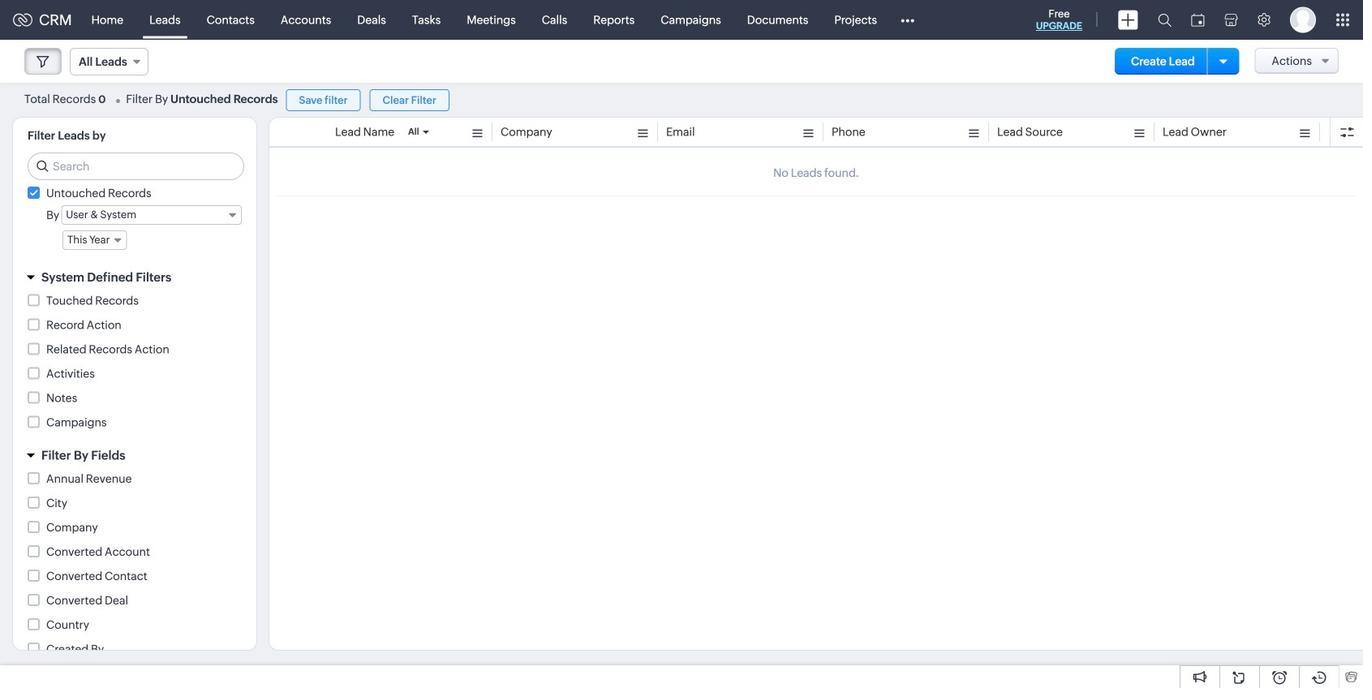 Task type: vqa. For each thing, say whether or not it's contained in the screenshot.
Profile icon
yes



Task type: describe. For each thing, give the bounding box(es) containing it.
Other Modules field
[[890, 7, 925, 33]]

profile element
[[1281, 0, 1326, 39]]

create menu element
[[1109, 0, 1149, 39]]

logo image
[[13, 13, 32, 26]]

calendar image
[[1192, 13, 1205, 26]]



Task type: locate. For each thing, give the bounding box(es) containing it.
create menu image
[[1119, 10, 1139, 30]]

profile image
[[1291, 7, 1317, 33]]

Search text field
[[28, 153, 244, 179]]

search element
[[1149, 0, 1182, 40]]

None field
[[70, 48, 148, 75], [61, 205, 242, 225], [63, 231, 127, 250], [70, 48, 148, 75], [61, 205, 242, 225], [63, 231, 127, 250]]

search image
[[1158, 13, 1172, 27]]



